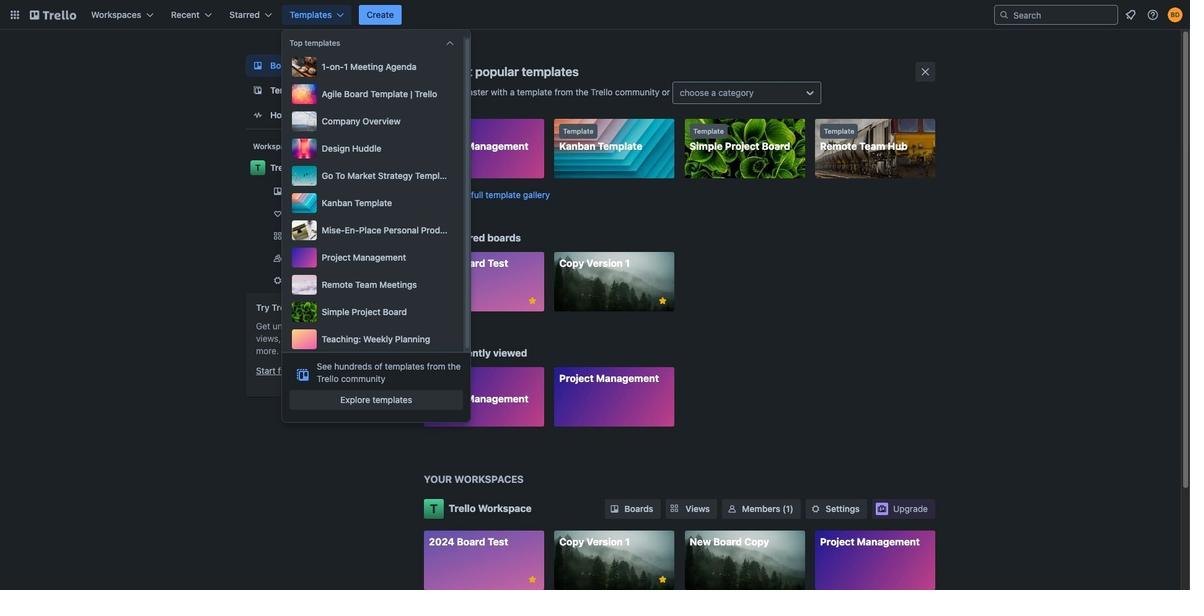 Task type: describe. For each thing, give the bounding box(es) containing it.
primary element
[[0, 0, 1191, 30]]

template board image
[[251, 83, 265, 98]]

back to home image
[[30, 5, 76, 25]]

click to unstar this board. it will be removed from your starred list. image
[[527, 295, 538, 307]]

open information menu image
[[1147, 9, 1160, 21]]

add image
[[384, 251, 399, 266]]

0 notifications image
[[1124, 7, 1139, 22]]

board image
[[251, 58, 265, 73]]



Task type: locate. For each thing, give the bounding box(es) containing it.
1 horizontal spatial sm image
[[726, 503, 739, 516]]

1 sm image from the left
[[609, 503, 621, 516]]

barb dwyer (barbdwyer3) image
[[1168, 7, 1183, 22]]

menu
[[290, 55, 456, 352]]

home image
[[251, 108, 265, 123]]

search image
[[1000, 10, 1010, 20]]

switch to… image
[[9, 9, 21, 21]]

sm image
[[609, 503, 621, 516], [726, 503, 739, 516]]

click to unstar this board. it will be removed from your starred list. image
[[657, 295, 669, 307], [527, 575, 538, 586], [657, 575, 669, 586]]

2 sm image from the left
[[726, 503, 739, 516]]

0 horizontal spatial sm image
[[609, 503, 621, 516]]

sm image
[[810, 503, 822, 516]]

collapse image
[[445, 38, 455, 48]]

Search field
[[1010, 6, 1118, 24]]



Task type: vqa. For each thing, say whether or not it's contained in the screenshot.
first sm image from right
yes



